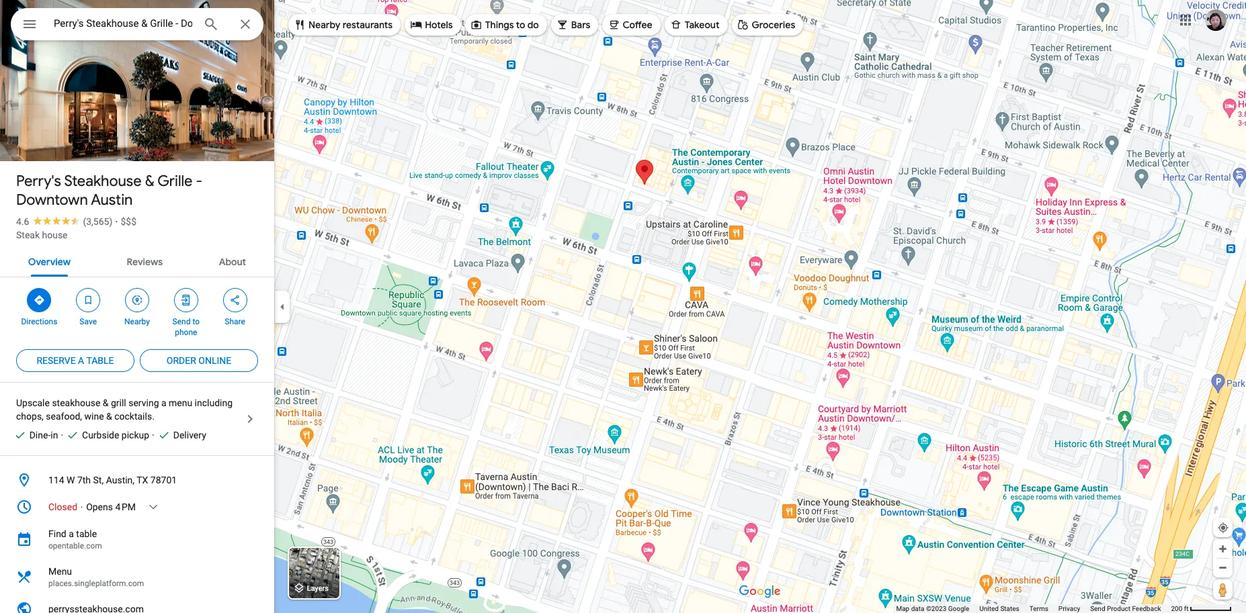 Task type: locate. For each thing, give the bounding box(es) containing it.
table inside the reserve a table link
[[86, 356, 114, 367]]

footer inside google maps element
[[897, 605, 1172, 614]]


[[670, 17, 682, 32]]

st,
[[93, 475, 104, 486]]

3,166 photos
[[34, 133, 96, 146]]

200 ft button
[[1172, 606, 1233, 613]]

& left grill
[[103, 398, 109, 409]]

upscale steakhouse & grill serving a menu including chops, seafood, wine & cocktails.
[[16, 398, 233, 422]]

& for grille
[[145, 172, 154, 191]]

price: expensive element
[[121, 217, 137, 227]]

none field inside perry's steakhouse & grille - downtown austin field
[[54, 15, 192, 32]]

product
[[1108, 606, 1131, 613]]

menu
[[169, 398, 192, 409]]

table inside find a table opentable.com
[[76, 529, 97, 540]]

1 vertical spatial to
[[193, 317, 200, 327]]

1 vertical spatial send
[[1091, 606, 1106, 613]]

footer
[[897, 605, 1172, 614]]

photo of perry's steakhouse & grille - downtown austin image
[[0, 0, 274, 247]]

& left the grille
[[145, 172, 154, 191]]

footer containing map data ©2023 google
[[897, 605, 1172, 614]]

0 horizontal spatial ·
[[61, 430, 63, 441]]

1 horizontal spatial send
[[1091, 606, 1106, 613]]

4.6 stars image
[[29, 217, 83, 225]]

nearby down 
[[124, 317, 150, 327]]

steakhouse
[[64, 172, 142, 191]]

table down save
[[86, 356, 114, 367]]

in
[[51, 430, 58, 441]]

perry's steakhouse & grille - downtown austin main content
[[0, 0, 274, 614]]

 bars
[[557, 17, 591, 32]]

send up phone
[[173, 317, 191, 327]]

menu places.singleplatform.com
[[48, 567, 144, 589]]

reserve a table
[[37, 356, 114, 367]]

google maps element
[[0, 0, 1247, 614]]

1 horizontal spatial nearby
[[309, 19, 341, 31]]

to
[[516, 19, 526, 31], [193, 317, 200, 327]]

house
[[42, 230, 68, 241]]

2 horizontal spatial ·
[[152, 430, 155, 441]]

0 vertical spatial a
[[78, 356, 84, 367]]

send for send to phone
[[173, 317, 191, 327]]


[[180, 293, 192, 308]]

nearby right  at the left top of the page
[[309, 19, 341, 31]]

order
[[167, 356, 196, 367]]

114 w 7th st, austin, tx 78701 button
[[0, 467, 274, 494]]

send for send product feedback
[[1091, 606, 1106, 613]]

2 vertical spatial a
[[69, 529, 74, 540]]

information for perry's steakhouse & grille - downtown austin region
[[0, 467, 274, 614]]

serving
[[129, 398, 159, 409]]

to inside  things to do
[[516, 19, 526, 31]]

privacy button
[[1059, 605, 1081, 614]]

· left $$$
[[115, 217, 118, 227]]

photos
[[63, 133, 96, 146]]

3,166 photos button
[[10, 128, 102, 151]]

to left do
[[516, 19, 526, 31]]

0 vertical spatial send
[[173, 317, 191, 327]]

table up opentable.com
[[76, 529, 97, 540]]

restaurants
[[343, 19, 393, 31]]

show your location image
[[1218, 523, 1230, 535]]

send
[[173, 317, 191, 327], [1091, 606, 1106, 613]]

1 horizontal spatial to
[[516, 19, 526, 31]]

& for grill
[[103, 398, 109, 409]]

1 horizontal spatial a
[[78, 356, 84, 367]]

terms button
[[1030, 605, 1049, 614]]

collapse side panel image
[[275, 300, 290, 314]]

1 horizontal spatial ·
[[115, 217, 118, 227]]

0 vertical spatial nearby
[[309, 19, 341, 31]]

delivery
[[173, 430, 206, 441]]

directions
[[21, 317, 57, 327]]

0 vertical spatial &
[[145, 172, 154, 191]]

downtown
[[16, 191, 88, 210]]

a
[[78, 356, 84, 367], [161, 398, 166, 409], [69, 529, 74, 540]]

& inside perry's steakhouse & grille - downtown austin
[[145, 172, 154, 191]]

cocktails.
[[114, 412, 155, 422]]

show open hours for the week image
[[147, 502, 159, 514]]

send inside send to phone
[[173, 317, 191, 327]]

0 horizontal spatial send
[[173, 317, 191, 327]]

0 vertical spatial to
[[516, 19, 526, 31]]

google account: michele murakami  
(michele.murakami@adept.ai) image
[[1206, 9, 1227, 31]]

reserve
[[37, 356, 76, 367]]

0 horizontal spatial to
[[193, 317, 200, 327]]

send inside button
[[1091, 606, 1106, 613]]

about
[[219, 256, 246, 268]]

 takeout
[[670, 17, 720, 32]]

2 horizontal spatial a
[[161, 398, 166, 409]]

tab list
[[0, 245, 274, 277]]

feedback
[[1133, 606, 1162, 613]]

1 vertical spatial nearby
[[124, 317, 150, 327]]

send product feedback button
[[1091, 605, 1162, 614]]

a up opentable.com
[[69, 529, 74, 540]]

including
[[195, 398, 233, 409]]


[[33, 293, 45, 308]]

w
[[67, 475, 75, 486]]

· right the in
[[61, 430, 63, 441]]

a inside find a table opentable.com
[[69, 529, 74, 540]]

opens
[[86, 502, 113, 513]]

©2023
[[927, 606, 947, 613]]

0 horizontal spatial a
[[69, 529, 74, 540]]

grill
[[111, 398, 126, 409]]

table
[[86, 356, 114, 367], [76, 529, 97, 540]]

dine-
[[29, 430, 51, 441]]

to up phone
[[193, 317, 200, 327]]

show street view coverage image
[[1214, 580, 1233, 601]]

78701
[[151, 475, 177, 486]]

send left product
[[1091, 606, 1106, 613]]

· right 'pickup'
[[152, 430, 155, 441]]

google
[[949, 606, 970, 613]]

about button
[[208, 245, 257, 277]]

a right the reserve
[[78, 356, 84, 367]]

1 vertical spatial a
[[161, 398, 166, 409]]

nearby
[[309, 19, 341, 31], [124, 317, 150, 327]]

states
[[1001, 606, 1020, 613]]

None field
[[54, 15, 192, 32]]

1 vertical spatial &
[[103, 398, 109, 409]]

114
[[48, 475, 64, 486]]

groceries
[[752, 19, 796, 31]]

serves dine-in group
[[8, 429, 58, 442]]

austin
[[91, 191, 133, 210]]

steak
[[16, 230, 40, 241]]

tab list containing overview
[[0, 245, 274, 277]]

layers
[[307, 585, 329, 594]]

nearby inside actions for perry's steakhouse & grille - downtown austin region
[[124, 317, 150, 327]]

& right wine
[[106, 412, 112, 422]]

&
[[145, 172, 154, 191], [103, 398, 109, 409], [106, 412, 112, 422]]

pickup
[[122, 430, 149, 441]]

·
[[115, 217, 118, 227], [61, 430, 63, 441], [152, 430, 155, 441]]

reviews
[[127, 256, 163, 268]]

1 vertical spatial table
[[76, 529, 97, 540]]

hours image
[[16, 500, 32, 516]]

0 horizontal spatial nearby
[[124, 317, 150, 327]]

a left menu
[[161, 398, 166, 409]]

0 vertical spatial table
[[86, 356, 114, 367]]

a inside the reserve a table link
[[78, 356, 84, 367]]

· inside offers delivery 'group'
[[152, 430, 155, 441]]

offers delivery group
[[152, 429, 206, 442]]



Task type: describe. For each thing, give the bounding box(es) containing it.
zoom out image
[[1219, 564, 1229, 574]]

to inside send to phone
[[193, 317, 200, 327]]

seafood,
[[46, 412, 82, 422]]

coffee
[[623, 19, 653, 31]]

· inside "offers curbside pickup" 'group'
[[61, 430, 63, 441]]

closed ⋅ opens 4 pm
[[48, 502, 136, 513]]

114 w 7th st, austin, tx 78701
[[48, 475, 177, 486]]

 button
[[11, 8, 48, 43]]

opentable.com
[[48, 542, 102, 551]]

Perry's Steakhouse & Grille - Downtown Austin field
[[11, 8, 264, 40]]

nearby inside the ' nearby restaurants'
[[309, 19, 341, 31]]

map data ©2023 google
[[897, 606, 970, 613]]

7th
[[77, 475, 91, 486]]

curbside pickup
[[82, 430, 149, 441]]


[[294, 17, 306, 32]]

reserve a table link
[[16, 345, 134, 377]]

map
[[897, 606, 910, 613]]

takeout
[[685, 19, 720, 31]]

⋅
[[80, 502, 84, 513]]

tx
[[137, 475, 148, 486]]

online
[[199, 356, 231, 367]]

share
[[225, 317, 245, 327]]

 things to do
[[471, 17, 539, 32]]

send to phone
[[173, 317, 200, 338]]

do
[[528, 19, 539, 31]]

 groceries
[[737, 17, 796, 32]]

a for reserve a table
[[78, 356, 84, 367]]

steakhouse
[[52, 398, 100, 409]]


[[557, 17, 569, 32]]

chops,
[[16, 412, 44, 422]]

200 ft
[[1172, 606, 1189, 613]]

reviews button
[[116, 245, 174, 277]]

3,166
[[34, 133, 61, 146]]


[[410, 17, 422, 32]]

find
[[48, 529, 66, 540]]

united
[[980, 606, 999, 613]]


[[131, 293, 143, 308]]

 coffee
[[608, 17, 653, 32]]

table for reserve a table
[[86, 356, 114, 367]]

 search field
[[11, 8, 264, 43]]

united states
[[980, 606, 1020, 613]]

things
[[485, 19, 514, 31]]

· $$$
[[115, 217, 137, 227]]

order online link
[[140, 345, 258, 377]]

a inside upscale steakhouse & grill serving a menu including chops, seafood, wine & cocktails.
[[161, 398, 166, 409]]

curbside
[[82, 430, 119, 441]]

zoom in image
[[1219, 545, 1229, 555]]

terms
[[1030, 606, 1049, 613]]

perry's
[[16, 172, 61, 191]]

 hotels
[[410, 17, 453, 32]]

a for find a table opentable.com
[[69, 529, 74, 540]]

offers curbside pickup group
[[61, 429, 149, 442]]

-
[[196, 172, 203, 191]]

steak house button
[[16, 229, 68, 242]]

(3,565)
[[83, 217, 112, 227]]


[[471, 17, 483, 32]]

overview
[[28, 256, 71, 268]]

overview button
[[17, 245, 81, 277]]


[[608, 17, 620, 32]]

 nearby restaurants
[[294, 17, 393, 32]]

grille
[[158, 172, 193, 191]]

4 pm
[[115, 502, 136, 513]]

tab list inside google maps element
[[0, 245, 274, 277]]

$$$
[[121, 217, 137, 227]]


[[737, 17, 750, 32]]

2 vertical spatial &
[[106, 412, 112, 422]]

table for find a table opentable.com
[[76, 529, 97, 540]]

actions for perry's steakhouse & grille - downtown austin region
[[0, 278, 274, 345]]

bars
[[571, 19, 591, 31]]

wine
[[84, 412, 104, 422]]

find a table opentable.com
[[48, 529, 102, 551]]


[[229, 293, 241, 308]]

order online
[[167, 356, 231, 367]]

hotels
[[425, 19, 453, 31]]

data
[[912, 606, 925, 613]]

3,565 reviews element
[[83, 217, 112, 227]]

menu
[[48, 567, 72, 578]]


[[82, 293, 94, 308]]


[[22, 15, 38, 34]]

austin,
[[106, 475, 135, 486]]

phone
[[175, 328, 197, 338]]

save
[[80, 317, 97, 327]]

200
[[1172, 606, 1183, 613]]

perry's steakhouse & grille - downtown austin
[[16, 172, 203, 210]]

closed
[[48, 502, 77, 513]]

dine-in
[[29, 430, 58, 441]]



Task type: vqa. For each thing, say whether or not it's contained in the screenshot.


